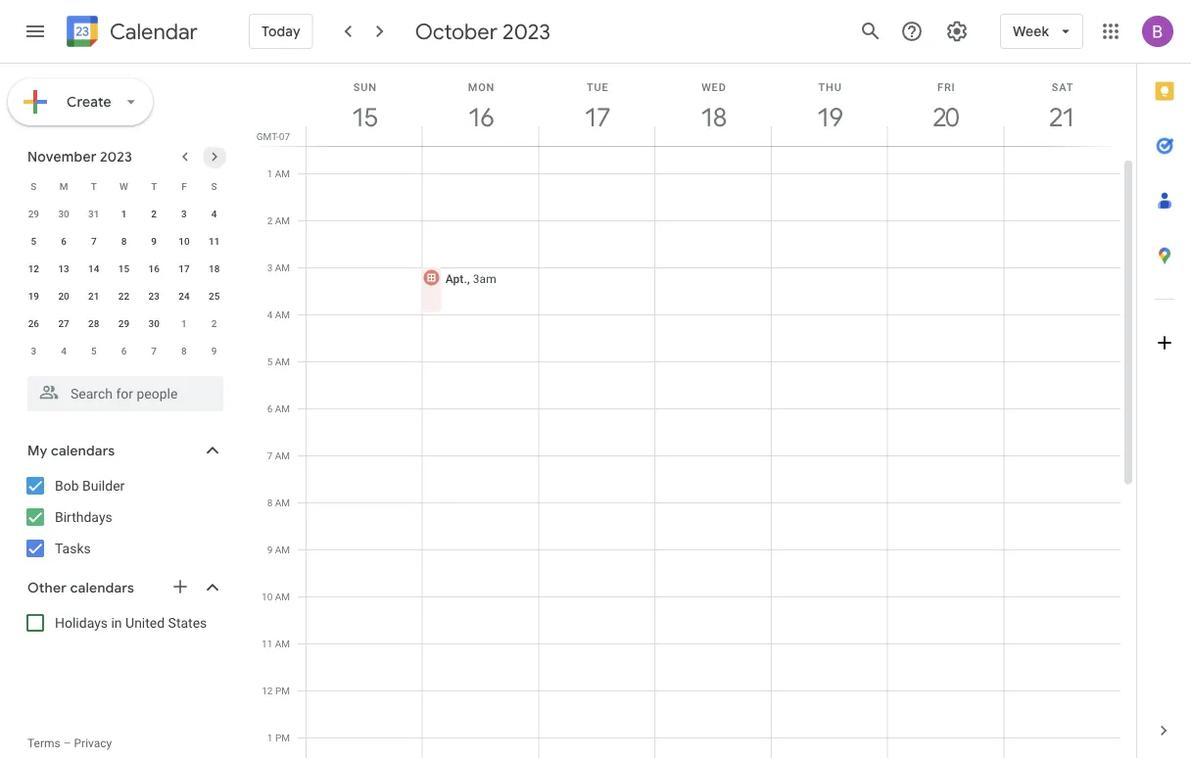 Task type: locate. For each thing, give the bounding box(es) containing it.
8
[[121, 235, 127, 247], [181, 345, 187, 357], [267, 497, 273, 508]]

1 am from the top
[[275, 168, 290, 179]]

december 4 element
[[52, 339, 76, 363]]

11 up "18" "element"
[[209, 235, 220, 247]]

privacy link
[[74, 737, 112, 750]]

0 horizontal spatial s
[[31, 180, 37, 192]]

11
[[209, 235, 220, 247], [262, 638, 273, 650]]

1 vertical spatial 11
[[262, 638, 273, 650]]

2 am
[[267, 215, 290, 226]]

1 horizontal spatial 2
[[211, 317, 217, 329]]

2 for 2 am
[[267, 215, 273, 226]]

0 horizontal spatial 11
[[209, 235, 220, 247]]

1 vertical spatial 16
[[148, 263, 160, 274]]

5 for 5 am
[[267, 356, 273, 367]]

1 vertical spatial 20
[[58, 290, 69, 302]]

20 element
[[52, 284, 76, 308]]

8 down "december 1" element
[[181, 345, 187, 357]]

16 down mon
[[467, 101, 493, 133]]

0 vertical spatial 7
[[91, 235, 97, 247]]

5 down october 29 element
[[31, 235, 36, 247]]

mon 16
[[467, 81, 495, 133]]

1 vertical spatial 10
[[262, 591, 273, 603]]

1 vertical spatial calendars
[[70, 579, 134, 596]]

0 vertical spatial 12
[[28, 263, 39, 274]]

17 column header
[[538, 64, 656, 146]]

0 horizontal spatial 29
[[28, 208, 39, 219]]

0 vertical spatial 19
[[816, 101, 841, 133]]

3 am
[[267, 262, 290, 273]]

2 t from the left
[[151, 180, 157, 192]]

w
[[120, 180, 128, 192]]

0 vertical spatial 2023
[[503, 18, 551, 45]]

7 for december 7 element
[[151, 345, 157, 357]]

0 horizontal spatial 12
[[28, 263, 39, 274]]

26 element
[[22, 312, 45, 335]]

2 inside 'element'
[[211, 317, 217, 329]]

17 up 24
[[179, 263, 190, 274]]

1 horizontal spatial 19
[[816, 101, 841, 133]]

holidays
[[55, 615, 108, 631]]

2 down 25 element
[[211, 317, 217, 329]]

4
[[211, 208, 217, 219], [267, 309, 273, 320], [61, 345, 67, 357]]

7 for 7 am
[[267, 450, 273, 461]]

6 am
[[267, 403, 290, 414]]

0 vertical spatial 6
[[61, 235, 67, 247]]

1 vertical spatial 2023
[[100, 148, 132, 165]]

9 down december 2 'element'
[[211, 345, 217, 357]]

0 vertical spatial 9
[[151, 235, 157, 247]]

am for 5 am
[[275, 356, 290, 367]]

15 inside sun 15
[[351, 101, 376, 133]]

18 link
[[691, 95, 736, 140]]

Search for people text field
[[39, 376, 212, 411]]

30 down 23
[[148, 317, 160, 329]]

0 vertical spatial 11
[[209, 235, 220, 247]]

3 down f on the left
[[181, 208, 187, 219]]

1 vertical spatial 3
[[267, 262, 273, 273]]

1 horizontal spatial 11
[[262, 638, 273, 650]]

calendar
[[110, 18, 198, 46]]

12 down 11 am
[[262, 685, 273, 697]]

0 horizontal spatial 10
[[179, 235, 190, 247]]

7 down 6 am
[[267, 450, 273, 461]]

2 horizontal spatial 2
[[267, 215, 273, 226]]

0 horizontal spatial 2023
[[100, 148, 132, 165]]

october 29 element
[[22, 202, 45, 225]]

bob
[[55, 478, 79, 494]]

1 pm from the top
[[275, 685, 290, 697]]

calendars
[[51, 442, 115, 459], [70, 579, 134, 596]]

30
[[58, 208, 69, 219], [148, 317, 160, 329]]

12 for 12 pm
[[262, 685, 273, 697]]

1 vertical spatial 19
[[28, 290, 39, 302]]

21
[[1049, 101, 1074, 133], [88, 290, 99, 302]]

2 up 16 element
[[151, 208, 157, 219]]

1 vertical spatial 21
[[88, 290, 99, 302]]

4 down 3 am
[[267, 309, 273, 320]]

2 vertical spatial 8
[[267, 497, 273, 508]]

2 vertical spatial 7
[[267, 450, 273, 461]]

terms link
[[27, 737, 60, 750]]

2 horizontal spatial 9
[[267, 544, 273, 556]]

1 for 1 am
[[267, 168, 273, 179]]

6 up 13 element
[[61, 235, 67, 247]]

0 horizontal spatial 16
[[148, 263, 160, 274]]

am for 1 am
[[275, 168, 290, 179]]

october 2023
[[415, 18, 551, 45]]

t left f on the left
[[151, 180, 157, 192]]

4 cell from the left
[[656, 126, 772, 758]]

3 down 26 element
[[31, 345, 36, 357]]

1 down gmt-
[[267, 168, 273, 179]]

calendars inside dropdown button
[[70, 579, 134, 596]]

0 horizontal spatial 17
[[179, 263, 190, 274]]

3 cell from the left
[[539, 126, 656, 758]]

3 for 3 am
[[267, 262, 273, 273]]

18 up the 25
[[209, 263, 220, 274]]

13
[[58, 263, 69, 274]]

13 element
[[52, 257, 76, 280]]

21 element
[[82, 284, 106, 308]]

20 link
[[924, 95, 969, 140]]

0 vertical spatial 15
[[351, 101, 376, 133]]

9
[[151, 235, 157, 247], [211, 345, 217, 357], [267, 544, 273, 556]]

main drawer image
[[24, 20, 47, 43]]

3
[[181, 208, 187, 219], [267, 262, 273, 273], [31, 345, 36, 357]]

18 down 'wed'
[[700, 101, 725, 133]]

14 element
[[82, 257, 106, 280]]

6 for 6 am
[[267, 403, 273, 414]]

grid containing 15
[[251, 64, 1136, 758]]

19 up 26
[[28, 290, 39, 302]]

10 am from the top
[[275, 591, 290, 603]]

5 down the "28" element at top left
[[91, 345, 97, 357]]

21 down 14 on the top left of the page
[[88, 290, 99, 302]]

0 horizontal spatial 2
[[151, 208, 157, 219]]

4 am from the top
[[275, 309, 290, 320]]

1 horizontal spatial 7
[[151, 345, 157, 357]]

19 inside 'element'
[[28, 290, 39, 302]]

1 vertical spatial 30
[[148, 317, 160, 329]]

1 up december 8 element
[[181, 317, 187, 329]]

december 5 element
[[82, 339, 106, 363]]

3 down 2 am
[[267, 262, 273, 273]]

sat
[[1052, 81, 1074, 93]]

0 vertical spatial 4
[[211, 208, 217, 219]]

6 up 7 am
[[267, 403, 273, 414]]

8 am from the top
[[275, 497, 290, 508]]

2023 right october
[[503, 18, 551, 45]]

0 vertical spatial 30
[[58, 208, 69, 219]]

None search field
[[0, 368, 243, 411]]

30 element
[[142, 312, 166, 335]]

14
[[88, 263, 99, 274]]

10 up 11 am
[[262, 591, 273, 603]]

my calendars
[[27, 442, 115, 459]]

1 for 1 pm
[[267, 732, 273, 744]]

thu 19
[[816, 81, 842, 133]]

1 down w
[[121, 208, 127, 219]]

19 down thu
[[816, 101, 841, 133]]

10 element
[[172, 229, 196, 253]]

calendars up bob builder
[[51, 442, 115, 459]]

16 inside row
[[148, 263, 160, 274]]

1 vertical spatial 12
[[262, 685, 273, 697]]

10
[[179, 235, 190, 247], [262, 591, 273, 603]]

tue
[[587, 81, 609, 93]]

2 horizontal spatial 8
[[267, 497, 273, 508]]

10 up '17' element
[[179, 235, 190, 247]]

2 horizontal spatial 3
[[267, 262, 273, 273]]

t
[[91, 180, 97, 192], [151, 180, 157, 192]]

0 horizontal spatial 19
[[28, 290, 39, 302]]

2 pm from the top
[[275, 732, 290, 744]]

2023 up w
[[100, 148, 132, 165]]

2 horizontal spatial 7
[[267, 450, 273, 461]]

1
[[267, 168, 273, 179], [121, 208, 127, 219], [181, 317, 187, 329], [267, 732, 273, 744]]

other calendars button
[[4, 572, 243, 604]]

2023
[[503, 18, 551, 45], [100, 148, 132, 165]]

s
[[31, 180, 37, 192], [211, 180, 217, 192]]

1 vertical spatial 4
[[267, 309, 273, 320]]

0 horizontal spatial 18
[[209, 263, 220, 274]]

1 vertical spatial 8
[[181, 345, 187, 357]]

1 horizontal spatial 12
[[262, 685, 273, 697]]

0 horizontal spatial 8
[[121, 235, 127, 247]]

8 am
[[267, 497, 290, 508]]

am up 7 am
[[275, 403, 290, 414]]

29 left october 30 element
[[28, 208, 39, 219]]

1 horizontal spatial 15
[[351, 101, 376, 133]]

1 horizontal spatial 4
[[211, 208, 217, 219]]

0 horizontal spatial 9
[[151, 235, 157, 247]]

am down 6 am
[[275, 450, 290, 461]]

4 up 11 element in the top of the page
[[211, 208, 217, 219]]

2 for december 2 'element'
[[211, 317, 217, 329]]

1 vertical spatial pm
[[275, 732, 290, 744]]

11 am from the top
[[275, 638, 290, 650]]

12
[[28, 263, 39, 274], [262, 685, 273, 697]]

0 vertical spatial calendars
[[51, 442, 115, 459]]

12 inside november 2023 grid
[[28, 263, 39, 274]]

1 cell from the left
[[307, 126, 423, 758]]

9 for 9 am
[[267, 544, 273, 556]]

0 vertical spatial 20
[[932, 101, 958, 133]]

december 1 element
[[172, 312, 196, 335]]

19 element
[[22, 284, 45, 308]]

1 horizontal spatial 2023
[[503, 18, 551, 45]]

10 inside november 2023 grid
[[179, 235, 190, 247]]

week button
[[1000, 8, 1084, 55]]

1 for "december 1" element
[[181, 317, 187, 329]]

8 up 15 element
[[121, 235, 127, 247]]

am up 5 am
[[275, 309, 290, 320]]

0 vertical spatial 18
[[700, 101, 725, 133]]

18
[[700, 101, 725, 133], [209, 263, 220, 274]]

december 7 element
[[142, 339, 166, 363]]

17
[[583, 101, 609, 133], [179, 263, 190, 274]]

25 element
[[202, 284, 226, 308]]

0 horizontal spatial t
[[91, 180, 97, 192]]

am up 12 pm
[[275, 638, 290, 650]]

3 am from the top
[[275, 262, 290, 273]]

22 element
[[112, 284, 136, 308]]

11 for 11 am
[[262, 638, 273, 650]]

s up october 29 element
[[31, 180, 37, 192]]

1 horizontal spatial 18
[[700, 101, 725, 133]]

1 horizontal spatial 5
[[91, 345, 97, 357]]

8 inside december 8 element
[[181, 345, 187, 357]]

28
[[88, 317, 99, 329]]

0 horizontal spatial 3
[[31, 345, 36, 357]]

15 column header
[[306, 64, 423, 146]]

november 2023 grid
[[19, 172, 229, 364]]

october 31 element
[[82, 202, 106, 225]]

calendars for other calendars
[[70, 579, 134, 596]]

7 am from the top
[[275, 450, 290, 461]]

sun 15
[[351, 81, 377, 133]]

18 inside wed 18
[[700, 101, 725, 133]]

16 column header
[[422, 64, 539, 146]]

4 down 27 element in the left top of the page
[[61, 345, 67, 357]]

pm down 12 pm
[[275, 732, 290, 744]]

2 vertical spatial 9
[[267, 544, 273, 556]]

16 up 23
[[148, 263, 160, 274]]

30 down m
[[58, 208, 69, 219]]

am down 07
[[275, 168, 290, 179]]

6 am from the top
[[275, 403, 290, 414]]

2 down 1 am at the top left
[[267, 215, 273, 226]]

my
[[27, 442, 47, 459]]

1 vertical spatial 29
[[118, 317, 129, 329]]

1 horizontal spatial 29
[[118, 317, 129, 329]]

12 up the 19 'element'
[[28, 263, 39, 274]]

12 for 12
[[28, 263, 39, 274]]

am for 7 am
[[275, 450, 290, 461]]

pm up 1 pm in the left bottom of the page
[[275, 685, 290, 697]]

0 horizontal spatial 4
[[61, 345, 67, 357]]

5 am from the top
[[275, 356, 290, 367]]

15
[[351, 101, 376, 133], [118, 263, 129, 274]]

1 horizontal spatial 21
[[1049, 101, 1074, 133]]

am down 7 am
[[275, 497, 290, 508]]

1 down 12 pm
[[267, 732, 273, 744]]

1 horizontal spatial 20
[[932, 101, 958, 133]]

1 horizontal spatial 8
[[181, 345, 187, 357]]

2 cell from the left
[[421, 126, 539, 758]]

bob builder
[[55, 478, 125, 494]]

0 vertical spatial 16
[[467, 101, 493, 133]]

20
[[932, 101, 958, 133], [58, 290, 69, 302]]

24 element
[[172, 284, 196, 308]]

11 for 11
[[209, 235, 220, 247]]

0 vertical spatial pm
[[275, 685, 290, 697]]

2 horizontal spatial 4
[[267, 309, 273, 320]]

other calendars
[[27, 579, 134, 596]]

1 horizontal spatial 30
[[148, 317, 160, 329]]

2 am from the top
[[275, 215, 290, 226]]

my calendars button
[[4, 435, 243, 466]]

row
[[298, 126, 1121, 758], [19, 172, 229, 200], [19, 200, 229, 227], [19, 227, 229, 255], [19, 255, 229, 282], [19, 282, 229, 310], [19, 310, 229, 337], [19, 337, 229, 364]]

5 for december 5 element
[[91, 345, 97, 357]]

7 down 30 element
[[151, 345, 157, 357]]

17 down "tue"
[[583, 101, 609, 133]]

11 element
[[202, 229, 226, 253]]

add other calendars image
[[170, 577, 190, 597]]

2 vertical spatial 4
[[61, 345, 67, 357]]

11 inside row
[[209, 235, 220, 247]]

s right f on the left
[[211, 180, 217, 192]]

cell
[[307, 126, 423, 758], [421, 126, 539, 758], [539, 126, 656, 758], [656, 126, 772, 758], [772, 126, 888, 758], [888, 126, 1004, 758], [1004, 126, 1121, 758]]

calendars inside dropdown button
[[51, 442, 115, 459]]

18 element
[[202, 257, 226, 280]]

8 down 7 am
[[267, 497, 273, 508]]

united
[[125, 615, 165, 631]]

am down the 9 am
[[275, 591, 290, 603]]

am down 4 am
[[275, 356, 290, 367]]

18 inside "element"
[[209, 263, 220, 274]]

29 for october 29 element
[[28, 208, 39, 219]]

0 horizontal spatial 21
[[88, 290, 99, 302]]

15 down 'sun'
[[351, 101, 376, 133]]

0 vertical spatial 10
[[179, 235, 190, 247]]

2023 for november 2023
[[100, 148, 132, 165]]

12 pm
[[262, 685, 290, 697]]

24
[[179, 290, 190, 302]]

week
[[1013, 23, 1049, 40]]

1 horizontal spatial 10
[[262, 591, 273, 603]]

0 horizontal spatial 20
[[58, 290, 69, 302]]

4 am
[[267, 309, 290, 320]]

row group
[[19, 200, 229, 364]]

am down 8 am
[[275, 544, 290, 556]]

20 down fri
[[932, 101, 958, 133]]

t up october 31 element
[[91, 180, 97, 192]]

9 am
[[267, 544, 290, 556]]

1 horizontal spatial s
[[211, 180, 217, 192]]

am
[[275, 168, 290, 179], [275, 215, 290, 226], [275, 262, 290, 273], [275, 309, 290, 320], [275, 356, 290, 367], [275, 403, 290, 414], [275, 450, 290, 461], [275, 497, 290, 508], [275, 544, 290, 556], [275, 591, 290, 603], [275, 638, 290, 650]]

1 horizontal spatial 17
[[583, 101, 609, 133]]

0 horizontal spatial 7
[[91, 235, 97, 247]]

1 vertical spatial 6
[[121, 345, 127, 357]]

25
[[209, 290, 220, 302]]

3am
[[473, 272, 497, 286]]

20 up 27
[[58, 290, 69, 302]]

0 vertical spatial 17
[[583, 101, 609, 133]]

0 vertical spatial 21
[[1049, 101, 1074, 133]]

2 horizontal spatial 5
[[267, 356, 273, 367]]

7 up 14 element
[[91, 235, 97, 247]]

holidays in united states
[[55, 615, 207, 631]]

tab list
[[1137, 64, 1191, 703]]

5
[[31, 235, 36, 247], [91, 345, 97, 357], [267, 356, 273, 367]]

calendars up in
[[70, 579, 134, 596]]

16
[[467, 101, 493, 133], [148, 263, 160, 274]]

today button
[[249, 8, 313, 55]]

apt. , 3am
[[445, 272, 497, 286]]

1 vertical spatial 18
[[209, 263, 220, 274]]

11 down 10 am
[[262, 638, 273, 650]]

19 column header
[[771, 64, 888, 146]]

23 element
[[142, 284, 166, 308]]

am up 3 am
[[275, 215, 290, 226]]

1 horizontal spatial 16
[[467, 101, 493, 133]]

0 vertical spatial 29
[[28, 208, 39, 219]]

grid
[[251, 64, 1136, 758]]

31
[[88, 208, 99, 219]]

1 t from the left
[[91, 180, 97, 192]]

11 inside grid
[[262, 638, 273, 650]]

1 vertical spatial 9
[[211, 345, 217, 357]]

29 down 22
[[118, 317, 129, 329]]

1 am
[[267, 168, 290, 179]]

1 horizontal spatial 3
[[181, 208, 187, 219]]

1 horizontal spatial 6
[[121, 345, 127, 357]]

15 up 22
[[118, 263, 129, 274]]

2 vertical spatial 3
[[31, 345, 36, 357]]

1 vertical spatial 17
[[179, 263, 190, 274]]

my calendars list
[[4, 470, 243, 564]]

19 inside thu 19
[[816, 101, 841, 133]]

19
[[816, 101, 841, 133], [28, 290, 39, 302]]

2 vertical spatial 6
[[267, 403, 273, 414]]

9 am from the top
[[275, 544, 290, 556]]

1 horizontal spatial 9
[[211, 345, 217, 357]]

,
[[467, 272, 470, 286]]

6 down 29 element
[[121, 345, 127, 357]]

2
[[151, 208, 157, 219], [267, 215, 273, 226], [211, 317, 217, 329]]

9 up 10 am
[[267, 544, 273, 556]]

2 horizontal spatial 6
[[267, 403, 273, 414]]

21 down sat
[[1049, 101, 1074, 133]]

9 up 16 element
[[151, 235, 157, 247]]

0 horizontal spatial 30
[[58, 208, 69, 219]]

m
[[59, 180, 68, 192]]

december 3 element
[[22, 339, 45, 363]]

5 inside december 5 element
[[91, 345, 97, 357]]

am up 4 am
[[275, 262, 290, 273]]

7 cell from the left
[[1004, 126, 1121, 758]]

1 vertical spatial 15
[[118, 263, 129, 274]]

1 vertical spatial 7
[[151, 345, 157, 357]]

7
[[91, 235, 97, 247], [151, 345, 157, 357], [267, 450, 273, 461]]

settings menu image
[[946, 20, 969, 43]]

5 down 4 am
[[267, 356, 273, 367]]



Task type: describe. For each thing, give the bounding box(es) containing it.
8 for december 8 element
[[181, 345, 187, 357]]

states
[[168, 615, 207, 631]]

15 link
[[342, 95, 387, 140]]

calendar element
[[63, 12, 198, 55]]

row containing 12
[[19, 255, 229, 282]]

wed
[[702, 81, 727, 93]]

am for 6 am
[[275, 403, 290, 414]]

am for 10 am
[[275, 591, 290, 603]]

create button
[[8, 78, 153, 125]]

23
[[148, 290, 160, 302]]

16 link
[[459, 95, 504, 140]]

7 am
[[267, 450, 290, 461]]

thu
[[819, 81, 842, 93]]

am for 11 am
[[275, 638, 290, 650]]

today
[[262, 23, 301, 40]]

18 column header
[[655, 64, 772, 146]]

20 inside row
[[58, 290, 69, 302]]

row group containing 29
[[19, 200, 229, 364]]

21 inside november 2023 grid
[[88, 290, 99, 302]]

am for 4 am
[[275, 309, 290, 320]]

row containing 5
[[19, 227, 229, 255]]

0 horizontal spatial 5
[[31, 235, 36, 247]]

am for 3 am
[[275, 262, 290, 273]]

am for 9 am
[[275, 544, 290, 556]]

11 am
[[262, 638, 290, 650]]

30 for 30 element
[[148, 317, 160, 329]]

5 am
[[267, 356, 290, 367]]

gmt-07
[[256, 130, 290, 142]]

1 pm
[[267, 732, 290, 744]]

4 for december 4 element
[[61, 345, 67, 357]]

9 for 'december 9' element
[[211, 345, 217, 357]]

27 element
[[52, 312, 76, 335]]

17 inside column header
[[583, 101, 609, 133]]

create
[[67, 93, 112, 110]]

november
[[27, 148, 97, 165]]

birthdays
[[55, 509, 112, 525]]

october 30 element
[[52, 202, 76, 225]]

5 cell from the left
[[772, 126, 888, 758]]

privacy
[[74, 737, 112, 750]]

6 cell from the left
[[888, 126, 1004, 758]]

terms
[[27, 737, 60, 750]]

mon
[[468, 81, 495, 93]]

calendars for my calendars
[[51, 442, 115, 459]]

3 for december 3 element
[[31, 345, 36, 357]]

tue 17
[[583, 81, 609, 133]]

december 8 element
[[172, 339, 196, 363]]

17 inside november 2023 grid
[[179, 263, 190, 274]]

10 am
[[262, 591, 290, 603]]

apt.
[[445, 272, 467, 286]]

10 for 10 am
[[262, 591, 273, 603]]

am for 8 am
[[275, 497, 290, 508]]

1 s from the left
[[31, 180, 37, 192]]

row containing apt.
[[298, 126, 1121, 758]]

cell containing apt.
[[421, 126, 539, 758]]

row containing 19
[[19, 282, 229, 310]]

29 for 29 element
[[118, 317, 129, 329]]

december 9 element
[[202, 339, 226, 363]]

22
[[118, 290, 129, 302]]

0 horizontal spatial 6
[[61, 235, 67, 247]]

15 element
[[112, 257, 136, 280]]

29 element
[[112, 312, 136, 335]]

other
[[27, 579, 67, 596]]

21 link
[[1040, 95, 1085, 140]]

8 for 8 am
[[267, 497, 273, 508]]

gmt-
[[256, 130, 279, 142]]

support image
[[900, 20, 924, 43]]

21 inside column header
[[1049, 101, 1074, 133]]

builder
[[82, 478, 125, 494]]

20 inside column header
[[932, 101, 958, 133]]

27
[[58, 317, 69, 329]]

16 inside mon 16
[[467, 101, 493, 133]]

f
[[181, 180, 187, 192]]

10 for 10
[[179, 235, 190, 247]]

calendar heading
[[106, 18, 198, 46]]

row containing 26
[[19, 310, 229, 337]]

fri 20
[[932, 81, 958, 133]]

16 element
[[142, 257, 166, 280]]

28 element
[[82, 312, 106, 335]]

row containing s
[[19, 172, 229, 200]]

15 inside november 2023 grid
[[118, 263, 129, 274]]

12 element
[[22, 257, 45, 280]]

fri
[[938, 81, 956, 93]]

26
[[28, 317, 39, 329]]

17 link
[[575, 95, 620, 140]]

december 2 element
[[202, 312, 226, 335]]

2 s from the left
[[211, 180, 217, 192]]

december 6 element
[[112, 339, 136, 363]]

sat 21
[[1049, 81, 1074, 133]]

row containing 3
[[19, 337, 229, 364]]

wed 18
[[700, 81, 727, 133]]

07
[[279, 130, 290, 142]]

terms – privacy
[[27, 737, 112, 750]]

6 for december 6 element
[[121, 345, 127, 357]]

pm for 1 pm
[[275, 732, 290, 744]]

sun
[[353, 81, 377, 93]]

30 for october 30 element
[[58, 208, 69, 219]]

in
[[111, 615, 122, 631]]

19 link
[[807, 95, 853, 140]]

pm for 12 pm
[[275, 685, 290, 697]]

am for 2 am
[[275, 215, 290, 226]]

2023 for october 2023
[[503, 18, 551, 45]]

21 column header
[[1004, 64, 1121, 146]]

0 vertical spatial 3
[[181, 208, 187, 219]]

17 element
[[172, 257, 196, 280]]

0 vertical spatial 8
[[121, 235, 127, 247]]

tasks
[[55, 540, 91, 556]]

–
[[63, 737, 71, 750]]

october
[[415, 18, 498, 45]]

row containing 29
[[19, 200, 229, 227]]

20 column header
[[887, 64, 1004, 146]]

4 for 4 am
[[267, 309, 273, 320]]

november 2023
[[27, 148, 132, 165]]



Task type: vqa. For each thing, say whether or not it's contained in the screenshot.
1st Add from the bottom
no



